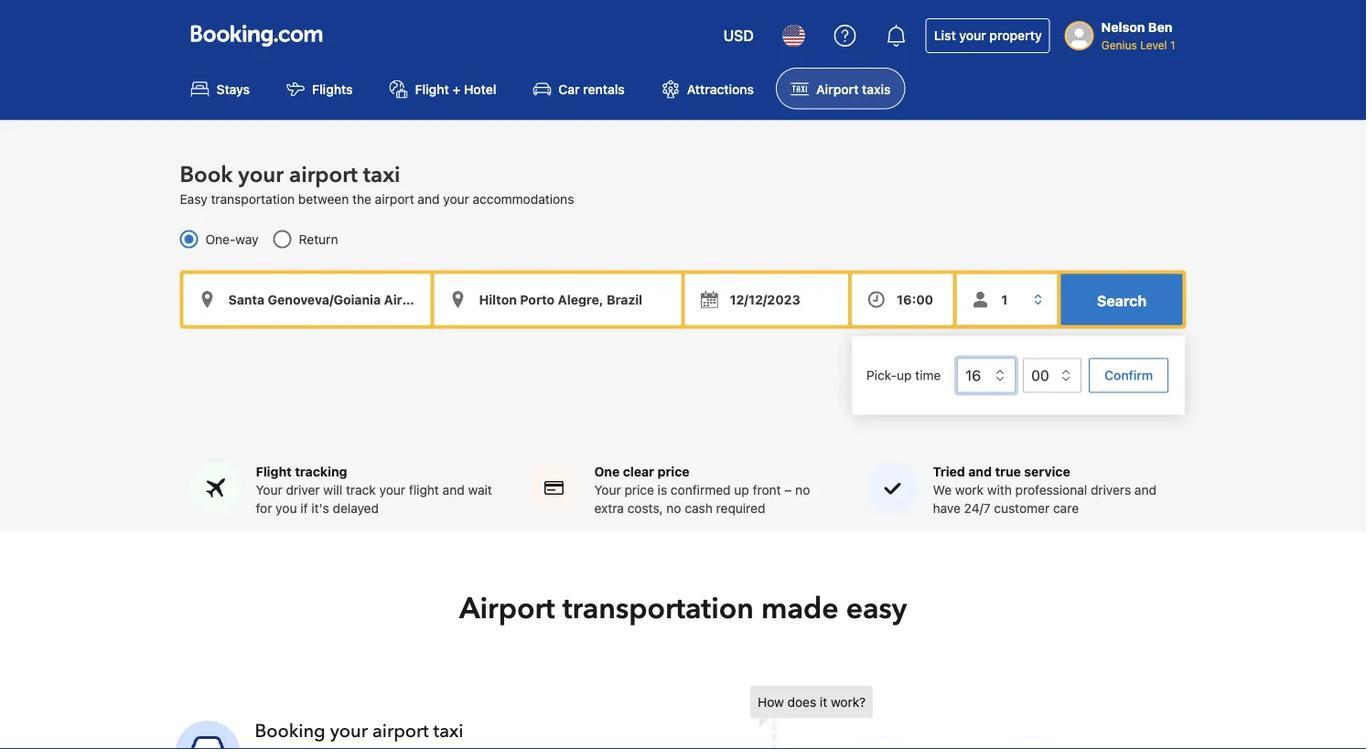 Task type: vqa. For each thing, say whether or not it's contained in the screenshot.
the bottommost vacation
no



Task type: describe. For each thing, give the bounding box(es) containing it.
airport transportation made easy
[[459, 589, 907, 629]]

property
[[990, 28, 1042, 43]]

confirm button
[[1090, 358, 1169, 393]]

airport taxis
[[817, 81, 891, 96]]

up inside one clear price your price is confirmed up front – no extra costs, no cash required
[[735, 483, 750, 498]]

will
[[323, 483, 343, 498]]

you
[[276, 501, 297, 516]]

way
[[236, 231, 259, 247]]

–
[[785, 483, 792, 498]]

car rentals link
[[518, 68, 640, 109]]

list
[[934, 28, 956, 43]]

track
[[346, 483, 376, 498]]

wait
[[468, 483, 492, 498]]

how
[[758, 695, 784, 710]]

nelson ben genius level 1
[[1102, 20, 1176, 51]]

1 horizontal spatial transportation
[[563, 589, 754, 629]]

driver
[[286, 483, 320, 498]]

delayed
[[333, 501, 379, 516]]

list your property
[[934, 28, 1042, 43]]

clear
[[623, 464, 655, 479]]

1 horizontal spatial booking airport taxi image
[[751, 686, 1135, 750]]

work
[[956, 483, 984, 498]]

1 horizontal spatial up
[[897, 368, 912, 383]]

for
[[256, 501, 272, 516]]

it's
[[312, 501, 329, 516]]

Enter destination text field
[[434, 274, 682, 325]]

12/12/2023 button
[[685, 274, 849, 325]]

car
[[559, 81, 580, 96]]

tried and true service we work with professional drivers and have 24/7 customer care
[[933, 464, 1157, 516]]

booking
[[255, 719, 326, 744]]

1 vertical spatial price
[[625, 483, 654, 498]]

professional
[[1016, 483, 1088, 498]]

nelson
[[1102, 20, 1146, 35]]

+
[[453, 81, 461, 96]]

list your property link
[[926, 18, 1051, 53]]

front
[[753, 483, 781, 498]]

Enter pick-up location text field
[[184, 274, 431, 325]]

1 horizontal spatial price
[[658, 464, 690, 479]]

car rentals
[[559, 81, 625, 96]]

ben
[[1149, 20, 1173, 35]]

and inside book your airport taxi easy transportation between the airport and your accommodations
[[418, 191, 440, 206]]

confirmed
[[671, 483, 731, 498]]

flight for flight + hotel
[[415, 81, 449, 96]]

usd button
[[713, 14, 765, 58]]

service
[[1025, 464, 1071, 479]]

your for list
[[960, 28, 987, 43]]

cash
[[685, 501, 713, 516]]

airport taxis link
[[776, 68, 906, 109]]

airport for book
[[289, 160, 358, 190]]

genius
[[1102, 38, 1138, 51]]

taxi for book
[[363, 160, 400, 190]]

one
[[595, 464, 620, 479]]

confirm
[[1105, 368, 1154, 383]]

booking.com online hotel reservations image
[[191, 25, 323, 47]]

easy
[[180, 191, 208, 206]]

does
[[788, 695, 817, 710]]

extra
[[595, 501, 624, 516]]

it
[[820, 695, 828, 710]]

one clear price your price is confirmed up front – no extra costs, no cash required
[[595, 464, 810, 516]]

accommodations
[[473, 191, 574, 206]]

costs,
[[628, 501, 663, 516]]

0 vertical spatial no
[[796, 483, 810, 498]]

book
[[180, 160, 233, 190]]

your inside flight tracking your driver will track your flight and wait for you if it's delayed
[[256, 483, 283, 498]]

0 horizontal spatial no
[[667, 501, 682, 516]]

flight + hotel link
[[375, 68, 511, 109]]

search
[[1097, 292, 1147, 309]]

1 vertical spatial airport
[[375, 191, 414, 206]]

airport for airport transportation made easy
[[459, 589, 555, 629]]

your inside flight tracking your driver will track your flight and wait for you if it's delayed
[[380, 483, 406, 498]]

time
[[916, 368, 942, 383]]

and inside flight tracking your driver will track your flight and wait for you if it's delayed
[[443, 483, 465, 498]]

attractions link
[[647, 68, 769, 109]]

if
[[301, 501, 308, 516]]

and up work
[[969, 464, 992, 479]]

between
[[298, 191, 349, 206]]

24/7
[[965, 501, 991, 516]]

taxi for booking
[[434, 719, 464, 744]]



Task type: locate. For each thing, give the bounding box(es) containing it.
up
[[897, 368, 912, 383], [735, 483, 750, 498]]

tracking
[[295, 464, 347, 479]]

your right list
[[960, 28, 987, 43]]

your up for
[[256, 483, 283, 498]]

rentals
[[583, 81, 625, 96]]

2 your from the left
[[595, 483, 621, 498]]

no right –
[[796, 483, 810, 498]]

price down 'clear'
[[625, 483, 654, 498]]

your inside one clear price your price is confirmed up front – no extra costs, no cash required
[[595, 483, 621, 498]]

have
[[933, 501, 961, 516]]

your down one
[[595, 483, 621, 498]]

easy
[[846, 589, 907, 629]]

1 horizontal spatial airport
[[817, 81, 859, 96]]

attractions
[[687, 81, 754, 96]]

transportation inside book your airport taxi easy transportation between the airport and your accommodations
[[211, 191, 295, 206]]

made
[[762, 589, 839, 629]]

booking your airport taxi
[[255, 719, 464, 744]]

taxi inside book your airport taxi easy transportation between the airport and your accommodations
[[363, 160, 400, 190]]

care
[[1054, 501, 1079, 516]]

flight left +
[[415, 81, 449, 96]]

level
[[1141, 38, 1168, 51]]

0 vertical spatial price
[[658, 464, 690, 479]]

0 vertical spatial transportation
[[211, 191, 295, 206]]

0 vertical spatial up
[[897, 368, 912, 383]]

one-way
[[206, 231, 259, 247]]

0 horizontal spatial airport
[[459, 589, 555, 629]]

flight + hotel
[[415, 81, 497, 96]]

0 vertical spatial airport
[[289, 160, 358, 190]]

and right the on the left top of the page
[[418, 191, 440, 206]]

no down is
[[667, 501, 682, 516]]

customer
[[994, 501, 1050, 516]]

hotel
[[464, 81, 497, 96]]

0 horizontal spatial up
[[735, 483, 750, 498]]

with
[[988, 483, 1012, 498]]

pick-up time
[[867, 368, 942, 383]]

1 horizontal spatial flight
[[415, 81, 449, 96]]

is
[[658, 483, 667, 498]]

stays
[[216, 81, 250, 96]]

flight inside flight tracking your driver will track your flight and wait for you if it's delayed
[[256, 464, 292, 479]]

1 vertical spatial taxi
[[434, 719, 464, 744]]

work?
[[831, 695, 866, 710]]

one-
[[206, 231, 236, 247]]

and
[[418, 191, 440, 206], [969, 464, 992, 479], [443, 483, 465, 498], [1135, 483, 1157, 498]]

0 horizontal spatial transportation
[[211, 191, 295, 206]]

flight
[[415, 81, 449, 96], [256, 464, 292, 479]]

airport for airport taxis
[[817, 81, 859, 96]]

1
[[1171, 38, 1176, 51]]

true
[[995, 464, 1022, 479]]

required
[[716, 501, 766, 516]]

flights link
[[272, 68, 368, 109]]

0 horizontal spatial taxi
[[363, 160, 400, 190]]

your for book
[[238, 160, 284, 190]]

12/12/2023
[[730, 292, 801, 307]]

your right track
[[380, 483, 406, 498]]

0 horizontal spatial flight
[[256, 464, 292, 479]]

pick-
[[867, 368, 897, 383]]

your left accommodations
[[443, 191, 469, 206]]

your right book
[[238, 160, 284, 190]]

flight for flight tracking your driver will track your flight and wait for you if it's delayed
[[256, 464, 292, 479]]

flight tracking your driver will track your flight and wait for you if it's delayed
[[256, 464, 492, 516]]

0 vertical spatial taxi
[[363, 160, 400, 190]]

the
[[352, 191, 372, 206]]

2 vertical spatial airport
[[372, 719, 429, 744]]

1 horizontal spatial taxi
[[434, 719, 464, 744]]

search button
[[1061, 274, 1183, 325]]

1 vertical spatial no
[[667, 501, 682, 516]]

0 vertical spatial airport
[[817, 81, 859, 96]]

your
[[960, 28, 987, 43], [238, 160, 284, 190], [443, 191, 469, 206], [380, 483, 406, 498], [330, 719, 368, 744]]

flight inside 'link'
[[415, 81, 449, 96]]

and left wait
[[443, 483, 465, 498]]

airport
[[817, 81, 859, 96], [459, 589, 555, 629]]

0 horizontal spatial your
[[256, 483, 283, 498]]

1 your from the left
[[256, 483, 283, 498]]

0 horizontal spatial booking airport taxi image
[[175, 721, 240, 750]]

your for booking
[[330, 719, 368, 744]]

flight
[[409, 483, 439, 498]]

1 horizontal spatial no
[[796, 483, 810, 498]]

return
[[299, 231, 338, 247]]

we
[[933, 483, 952, 498]]

taxi
[[363, 160, 400, 190], [434, 719, 464, 744]]

flights
[[312, 81, 353, 96]]

airport
[[289, 160, 358, 190], [375, 191, 414, 206], [372, 719, 429, 744]]

booking airport taxi image
[[751, 686, 1135, 750], [175, 721, 240, 750]]

your
[[256, 483, 283, 498], [595, 483, 621, 498]]

how does it work?
[[758, 695, 866, 710]]

airport for booking
[[372, 719, 429, 744]]

1 vertical spatial flight
[[256, 464, 292, 479]]

book your airport taxi easy transportation between the airport and your accommodations
[[180, 160, 574, 206]]

price up is
[[658, 464, 690, 479]]

stays link
[[176, 68, 265, 109]]

up up required
[[735, 483, 750, 498]]

drivers
[[1091, 483, 1132, 498]]

1 horizontal spatial your
[[595, 483, 621, 498]]

price
[[658, 464, 690, 479], [625, 483, 654, 498]]

0 vertical spatial flight
[[415, 81, 449, 96]]

flight up driver
[[256, 464, 292, 479]]

16:00 button
[[852, 274, 953, 325]]

1 vertical spatial up
[[735, 483, 750, 498]]

taxis
[[862, 81, 891, 96]]

tried
[[933, 464, 966, 479]]

up left 'time'
[[897, 368, 912, 383]]

0 horizontal spatial price
[[625, 483, 654, 498]]

1 vertical spatial transportation
[[563, 589, 754, 629]]

transportation
[[211, 191, 295, 206], [563, 589, 754, 629]]

16:00
[[897, 292, 934, 307]]

no
[[796, 483, 810, 498], [667, 501, 682, 516]]

and right 'drivers'
[[1135, 483, 1157, 498]]

your inside list your property link
[[960, 28, 987, 43]]

your right booking
[[330, 719, 368, 744]]

1 vertical spatial airport
[[459, 589, 555, 629]]

usd
[[724, 27, 754, 44]]



